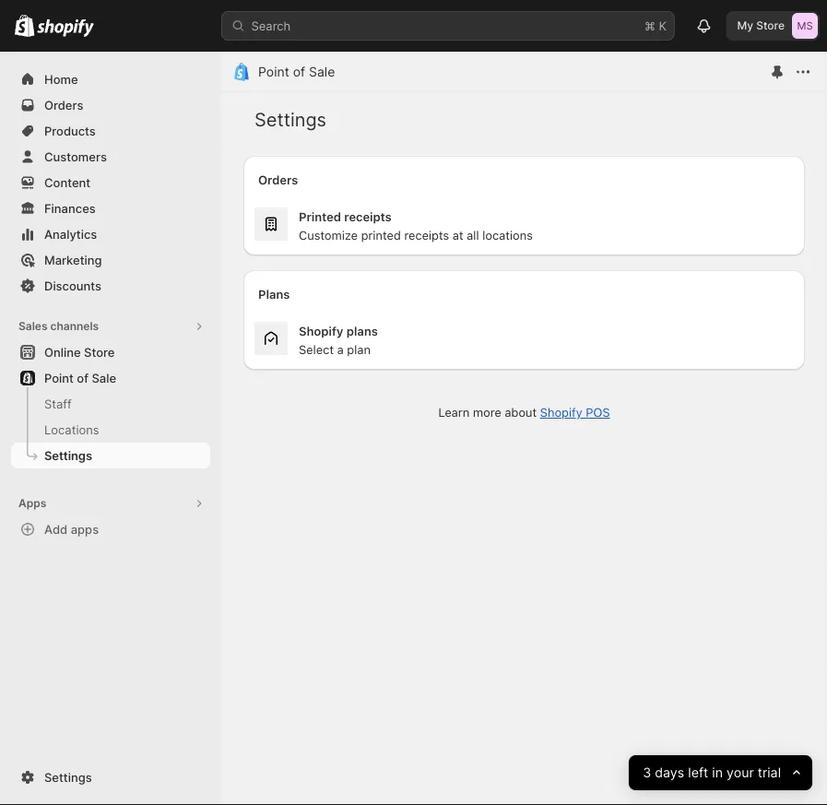 Task type: describe. For each thing, give the bounding box(es) containing it.
content
[[44, 175, 91, 190]]

0 vertical spatial settings
[[255, 108, 327, 131]]

k
[[659, 18, 667, 33]]

2 settings link from the top
[[11, 765, 210, 791]]

analytics
[[44, 227, 97, 241]]

my store
[[738, 19, 785, 32]]

0 horizontal spatial point
[[44, 371, 74, 385]]

⌘ k
[[645, 18, 667, 33]]

0 horizontal spatial sale
[[92, 371, 116, 385]]

store
[[757, 19, 785, 32]]

discounts link
[[11, 273, 210, 299]]

1 horizontal spatial point of sale link
[[258, 64, 335, 80]]

your
[[727, 766, 755, 781]]

days
[[655, 766, 685, 781]]

home
[[44, 72, 78, 86]]

1 horizontal spatial point
[[258, 64, 290, 80]]

left
[[689, 766, 709, 781]]

1 vertical spatial point of sale link
[[11, 366, 210, 391]]

trial
[[758, 766, 782, 781]]

content link
[[11, 170, 210, 196]]

⌘
[[645, 18, 656, 33]]

products
[[44, 124, 96, 138]]

search
[[252, 18, 291, 33]]

3 days left in your trial
[[643, 766, 782, 781]]

finances
[[44, 201, 96, 216]]

1 vertical spatial settings
[[44, 449, 92, 463]]

discounts
[[44, 279, 102, 293]]

customers link
[[11, 144, 210, 170]]

0 vertical spatial sale
[[309, 64, 335, 80]]

sales
[[18, 320, 48, 333]]

in
[[713, 766, 723, 781]]

apps button
[[11, 491, 210, 517]]



Task type: locate. For each thing, give the bounding box(es) containing it.
sale
[[309, 64, 335, 80], [92, 371, 116, 385]]

orders link
[[11, 92, 210, 118]]

point right icon for point of sale
[[258, 64, 290, 80]]

orders
[[44, 98, 83, 112]]

add apps button
[[11, 517, 210, 543]]

settings link
[[11, 443, 210, 469], [11, 765, 210, 791]]

point of sale link up locations link
[[11, 366, 210, 391]]

0 horizontal spatial of
[[77, 371, 89, 385]]

finances link
[[11, 196, 210, 222]]

point of sale link
[[258, 64, 335, 80], [11, 366, 210, 391]]

3 days left in your trial button
[[629, 756, 813, 791]]

home link
[[11, 66, 210, 92]]

point of sale link down search
[[258, 64, 335, 80]]

1 vertical spatial settings link
[[11, 765, 210, 791]]

point
[[258, 64, 290, 80], [44, 371, 74, 385]]

of up staff link
[[77, 371, 89, 385]]

of right icon for point of sale
[[293, 64, 306, 80]]

1 vertical spatial point of sale
[[44, 371, 116, 385]]

0 vertical spatial of
[[293, 64, 306, 80]]

settings
[[255, 108, 327, 131], [44, 449, 92, 463], [44, 771, 92, 785]]

3
[[643, 766, 652, 781]]

sale up staff link
[[92, 371, 116, 385]]

shopify image
[[15, 14, 34, 37]]

my store image
[[793, 13, 819, 39]]

2 vertical spatial settings
[[44, 771, 92, 785]]

sale right icon for point of sale
[[309, 64, 335, 80]]

shopify image
[[37, 19, 94, 37]]

point of sale down search
[[258, 64, 335, 80]]

0 horizontal spatial point of sale
[[44, 371, 116, 385]]

0 horizontal spatial point of sale link
[[11, 366, 210, 391]]

my
[[738, 19, 754, 32]]

products link
[[11, 118, 210, 144]]

point of sale up staff
[[44, 371, 116, 385]]

point up staff
[[44, 371, 74, 385]]

of
[[293, 64, 306, 80], [77, 371, 89, 385]]

apps
[[18, 497, 46, 510]]

0 vertical spatial point of sale
[[258, 64, 335, 80]]

analytics link
[[11, 222, 210, 247]]

1 vertical spatial sale
[[92, 371, 116, 385]]

0 vertical spatial settings link
[[11, 443, 210, 469]]

1 settings link from the top
[[11, 443, 210, 469]]

customers
[[44, 150, 107, 164]]

staff
[[44, 397, 72, 411]]

1 vertical spatial point
[[44, 371, 74, 385]]

staff link
[[11, 391, 210, 417]]

add apps
[[44, 522, 99, 537]]

apps
[[71, 522, 99, 537]]

1 horizontal spatial point of sale
[[258, 64, 335, 80]]

point of sale inside point of sale link
[[44, 371, 116, 385]]

1 vertical spatial of
[[77, 371, 89, 385]]

0 vertical spatial point of sale link
[[258, 64, 335, 80]]

icon for point of sale image
[[233, 63, 251, 81]]

sales channels button
[[11, 314, 210, 340]]

channels
[[50, 320, 99, 333]]

0 vertical spatial point
[[258, 64, 290, 80]]

locations link
[[11, 417, 210, 443]]

sales channels
[[18, 320, 99, 333]]

1 horizontal spatial of
[[293, 64, 306, 80]]

1 horizontal spatial sale
[[309, 64, 335, 80]]

point of sale
[[258, 64, 335, 80], [44, 371, 116, 385]]

add
[[44, 522, 68, 537]]

locations
[[44, 423, 99, 437]]



Task type: vqa. For each thing, say whether or not it's contained in the screenshot.
Shopify image
yes



